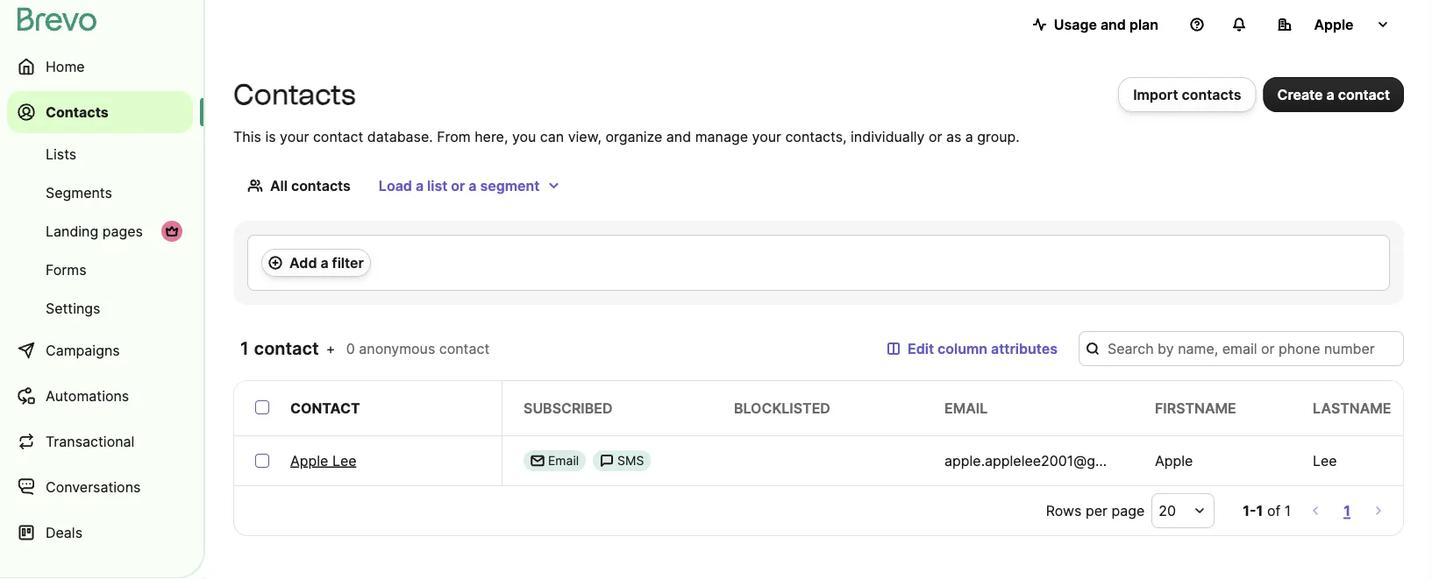 Task type: locate. For each thing, give the bounding box(es) containing it.
1 left___c25ys image from the left
[[531, 454, 545, 469]]

your
[[280, 128, 309, 145], [752, 128, 782, 145]]

and inside button
[[1101, 16, 1126, 33]]

a right as
[[966, 128, 974, 145]]

you
[[512, 128, 536, 145]]

or
[[929, 128, 943, 145], [451, 177, 465, 194]]

column
[[938, 340, 988, 358]]

1 horizontal spatial contacts
[[233, 78, 356, 111]]

0 horizontal spatial contacts
[[46, 104, 109, 121]]

contacts inside button
[[1182, 86, 1242, 103]]

can
[[540, 128, 564, 145]]

apple for apple
[[1315, 16, 1354, 33]]

1 horizontal spatial or
[[929, 128, 943, 145]]

0 horizontal spatial left___c25ys image
[[531, 454, 545, 469]]

a
[[1327, 86, 1335, 103], [966, 128, 974, 145], [416, 177, 424, 194], [469, 177, 477, 194], [321, 254, 329, 272]]

or right list
[[451, 177, 465, 194]]

is
[[265, 128, 276, 145]]

firstname
[[1156, 400, 1237, 417]]

1 vertical spatial or
[[451, 177, 465, 194]]

0 horizontal spatial and
[[667, 128, 692, 145]]

list
[[427, 177, 448, 194]]

apple down contact
[[290, 453, 329, 470]]

forms link
[[7, 253, 193, 288]]

sms
[[618, 454, 644, 469]]

automations
[[46, 388, 129, 405]]

from
[[437, 128, 471, 145]]

contacts right import
[[1182, 86, 1242, 103]]

contacts right all
[[291, 177, 351, 194]]

apple up 20
[[1156, 453, 1194, 470]]

contacts up lists
[[46, 104, 109, 121]]

create
[[1278, 86, 1324, 103]]

apple inside button
[[1315, 16, 1354, 33]]

1
[[240, 338, 250, 360], [1257, 503, 1264, 520], [1285, 503, 1292, 520], [1344, 503, 1351, 520]]

apple
[[1315, 16, 1354, 33], [290, 453, 329, 470], [1156, 453, 1194, 470]]

contact inside button
[[1339, 86, 1391, 103]]

segments link
[[7, 175, 193, 211]]

and
[[1101, 16, 1126, 33], [667, 128, 692, 145]]

lee down contact
[[332, 453, 357, 470]]

attributes
[[991, 340, 1058, 358]]

subscribed
[[524, 400, 613, 417]]

0 horizontal spatial lee
[[332, 453, 357, 470]]

1 horizontal spatial lee
[[1313, 453, 1338, 470]]

0 vertical spatial and
[[1101, 16, 1126, 33]]

campaigns link
[[7, 330, 193, 372]]

deals
[[46, 525, 82, 542]]

a right the create
[[1327, 86, 1335, 103]]

usage and plan
[[1054, 16, 1159, 33]]

1 vertical spatial and
[[667, 128, 692, 145]]

2 horizontal spatial apple
[[1315, 16, 1354, 33]]

20 button
[[1152, 494, 1215, 529]]

pages
[[102, 223, 143, 240]]

contact right the create
[[1339, 86, 1391, 103]]

as
[[947, 128, 962, 145]]

20
[[1159, 503, 1176, 520]]

2 left___c25ys image from the left
[[600, 454, 614, 469]]

or left as
[[929, 128, 943, 145]]

0 vertical spatial contacts
[[1182, 86, 1242, 103]]

contacts up is
[[233, 78, 356, 111]]

1 horizontal spatial your
[[752, 128, 782, 145]]

page
[[1112, 503, 1145, 520]]

organize
[[606, 128, 663, 145]]

individually
[[851, 128, 925, 145]]

a right add
[[321, 254, 329, 272]]

left___c25ys image left email
[[531, 454, 545, 469]]

contacts
[[233, 78, 356, 111], [46, 104, 109, 121]]

load a list or a segment
[[379, 177, 540, 194]]

rows per page
[[1046, 503, 1145, 520]]

campaigns
[[46, 342, 120, 359]]

contact up all contacts
[[313, 128, 364, 145]]

and left plan
[[1101, 16, 1126, 33]]

plan
[[1130, 16, 1159, 33]]

and left the manage
[[667, 128, 692, 145]]

1 your from the left
[[280, 128, 309, 145]]

2 your from the left
[[752, 128, 782, 145]]

your right the manage
[[752, 128, 782, 145]]

0 horizontal spatial contacts
[[291, 177, 351, 194]]

contact
[[1339, 86, 1391, 103], [313, 128, 364, 145], [254, 338, 319, 360], [439, 340, 490, 358]]

a inside 'button'
[[321, 254, 329, 272]]

a inside button
[[1327, 86, 1335, 103]]

load
[[379, 177, 412, 194]]

lists link
[[7, 137, 193, 172]]

lee down the lastname at bottom
[[1313, 453, 1338, 470]]

1 horizontal spatial contacts
[[1182, 86, 1242, 103]]

contact
[[290, 400, 360, 417]]

1 button
[[1341, 499, 1355, 524]]

1 horizontal spatial left___c25ys image
[[600, 454, 614, 469]]

0 horizontal spatial your
[[280, 128, 309, 145]]

1 horizontal spatial and
[[1101, 16, 1126, 33]]

contacts
[[1182, 86, 1242, 103], [291, 177, 351, 194]]

0 vertical spatial or
[[929, 128, 943, 145]]

apple lee link
[[290, 451, 357, 472]]

left___c25ys image
[[531, 454, 545, 469], [600, 454, 614, 469]]

contact right anonymous
[[439, 340, 490, 358]]

import contacts
[[1134, 86, 1242, 103]]

all
[[270, 177, 288, 194]]

apple up "create a contact"
[[1315, 16, 1354, 33]]

1 lee from the left
[[332, 453, 357, 470]]

1 inside button
[[1344, 503, 1351, 520]]

lee
[[332, 453, 357, 470], [1313, 453, 1338, 470]]

edit
[[908, 340, 935, 358]]

0 horizontal spatial or
[[451, 177, 465, 194]]

automations link
[[7, 376, 193, 418]]

your right is
[[280, 128, 309, 145]]

conversations link
[[7, 467, 193, 509]]

1 vertical spatial contacts
[[291, 177, 351, 194]]

left___c25ys image left sms
[[600, 454, 614, 469]]

apple.applelee2001@gmail.com apple
[[945, 453, 1194, 470]]

create a contact button
[[1264, 77, 1405, 112]]

0 horizontal spatial apple
[[290, 453, 329, 470]]

a left list
[[416, 177, 424, 194]]

lastname
[[1313, 400, 1392, 417]]



Task type: vqa. For each thing, say whether or not it's contained in the screenshot.
Cancel link
no



Task type: describe. For each thing, give the bounding box(es) containing it.
contacts for import contacts
[[1182, 86, 1242, 103]]

apple button
[[1264, 7, 1405, 42]]

this is your contact database. from here, you can view, organize and manage your contacts, individually or as a group.
[[233, 128, 1020, 145]]

anonymous
[[359, 340, 435, 358]]

deals link
[[7, 512, 193, 555]]

transactional link
[[7, 421, 193, 463]]

contacts link
[[7, 91, 193, 133]]

contact inside 1 contact + 0 anonymous contact
[[439, 340, 490, 358]]

usage
[[1054, 16, 1098, 33]]

all contacts
[[270, 177, 351, 194]]

database.
[[367, 128, 433, 145]]

group.
[[978, 128, 1020, 145]]

a for load a list or a segment
[[416, 177, 424, 194]]

0
[[346, 340, 355, 358]]

add
[[290, 254, 317, 272]]

contact left '+'
[[254, 338, 319, 360]]

edit column attributes
[[908, 340, 1058, 358]]

1-1 of 1
[[1243, 503, 1292, 520]]

1 contact + 0 anonymous contact
[[240, 338, 490, 360]]

landing
[[46, 223, 98, 240]]

Search by name, email or phone number search field
[[1079, 332, 1405, 367]]

import
[[1134, 86, 1179, 103]]

settings link
[[7, 291, 193, 326]]

landing pages link
[[7, 214, 193, 249]]

email
[[548, 454, 579, 469]]

segments
[[46, 184, 112, 201]]

1 horizontal spatial apple
[[1156, 453, 1194, 470]]

edit column attributes button
[[873, 332, 1072, 367]]

+
[[326, 340, 335, 358]]

create a contact
[[1278, 86, 1391, 103]]

home link
[[7, 46, 193, 88]]

load a list or a segment button
[[365, 168, 575, 204]]

of
[[1268, 503, 1281, 520]]

here,
[[475, 128, 508, 145]]

per
[[1086, 503, 1108, 520]]

left___c25ys image for email
[[531, 454, 545, 469]]

1-
[[1243, 503, 1257, 520]]

usage and plan button
[[1019, 7, 1173, 42]]

segment
[[480, 177, 540, 194]]

transactional
[[46, 433, 135, 451]]

a right list
[[469, 177, 477, 194]]

or inside button
[[451, 177, 465, 194]]

a for add a filter
[[321, 254, 329, 272]]

rows
[[1046, 503, 1082, 520]]

landing pages
[[46, 223, 143, 240]]

2 lee from the left
[[1313, 453, 1338, 470]]

manage
[[695, 128, 748, 145]]

view,
[[568, 128, 602, 145]]

apple.applelee2001@gmail.com
[[945, 453, 1155, 470]]

import contacts button
[[1119, 77, 1257, 112]]

add a filter
[[290, 254, 364, 272]]

filter
[[332, 254, 364, 272]]

contacts,
[[786, 128, 847, 145]]

settings
[[46, 300, 100, 317]]

contacts for all contacts
[[291, 177, 351, 194]]

left___c25ys image for sms
[[600, 454, 614, 469]]

blocklisted
[[734, 400, 831, 417]]

lists
[[46, 146, 76, 163]]

this
[[233, 128, 261, 145]]

a for create a contact
[[1327, 86, 1335, 103]]

forms
[[46, 261, 86, 279]]

conversations
[[46, 479, 141, 496]]

left___rvooi image
[[165, 225, 179, 239]]

add a filter button
[[261, 249, 371, 277]]

apple for apple lee
[[290, 453, 329, 470]]

apple lee
[[290, 453, 357, 470]]

home
[[46, 58, 85, 75]]

email
[[945, 400, 988, 417]]



